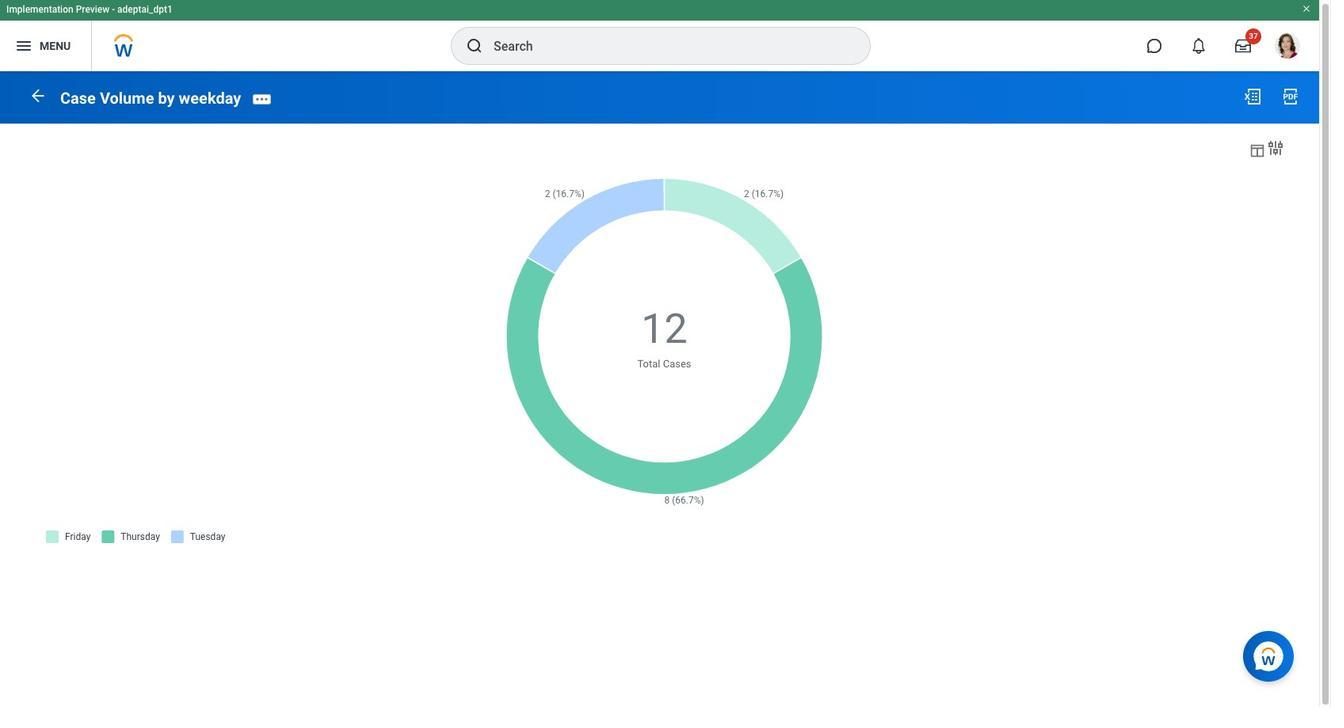 Task type: locate. For each thing, give the bounding box(es) containing it.
menu
[[40, 39, 71, 52]]

menu banner
[[0, 0, 1320, 71]]

workday assistant region
[[1244, 625, 1301, 682]]

volume
[[100, 89, 154, 108]]

previous page image
[[29, 86, 48, 105]]

configure and view chart data image
[[1267, 138, 1286, 158]]

notifications large image
[[1191, 38, 1207, 54]]

by
[[158, 89, 175, 108]]

implementation
[[6, 4, 73, 15]]

weekday
[[179, 89, 241, 108]]

12 total cases
[[638, 305, 692, 370]]

37
[[1249, 32, 1258, 40]]

case volume by weekday link
[[60, 89, 241, 108]]

case volume by weekday
[[60, 89, 241, 108]]

adeptai_dpt1
[[117, 4, 173, 15]]

search image
[[465, 36, 484, 55]]

12
[[641, 305, 688, 353]]

12 main content
[[0, 71, 1320, 570]]

export to excel image
[[1244, 87, 1263, 106]]

case
[[60, 89, 96, 108]]

profile logan mcneil image
[[1275, 33, 1301, 62]]

37 button
[[1226, 29, 1262, 63]]

total
[[638, 359, 661, 370]]



Task type: vqa. For each thing, say whether or not it's contained in the screenshot.
justify icon
yes



Task type: describe. For each thing, give the bounding box(es) containing it.
preview
[[76, 4, 110, 15]]

view printable version (pdf) image
[[1282, 87, 1301, 106]]

justify image
[[14, 36, 33, 55]]

12 button
[[641, 302, 690, 357]]

-
[[112, 4, 115, 15]]

implementation preview -   adeptai_dpt1
[[6, 4, 173, 15]]

menu button
[[0, 21, 91, 71]]

case volume by weekday - table image
[[1249, 142, 1267, 159]]

cases
[[663, 359, 692, 370]]

close environment banner image
[[1302, 4, 1312, 13]]

Search Workday  search field
[[494, 29, 838, 63]]

inbox large image
[[1236, 38, 1252, 54]]



